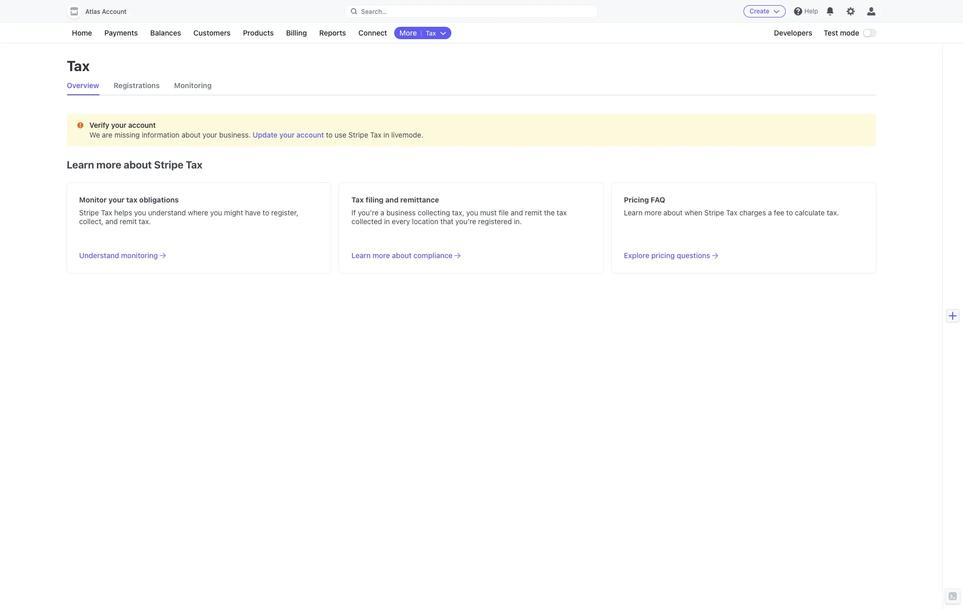 Task type: vqa. For each thing, say whether or not it's contained in the screenshot.
the Tax in 'Pricing FAQ Learn more about when Stripe Tax charges a fee to calculate tax.'
yes



Task type: locate. For each thing, give the bounding box(es) containing it.
payments
[[104, 28, 138, 37]]

a inside pricing faq learn more about when stripe tax charges a fee to calculate tax.
[[768, 208, 772, 217]]

help button
[[790, 3, 822, 20]]

2 horizontal spatial to
[[787, 208, 793, 217]]

learn more about compliance
[[352, 251, 453, 260]]

2 vertical spatial learn
[[352, 251, 371, 260]]

customers
[[194, 28, 231, 37]]

1 you from the left
[[134, 208, 146, 217]]

tax inside monitor your tax obligations stripe tax helps you understand where you might have to register, collect, and remit tax.
[[126, 195, 138, 204]]

learn inside pricing faq learn more about when stripe tax charges a fee to calculate tax.
[[624, 208, 643, 217]]

remit up understand monitoring link
[[120, 217, 137, 226]]

1 horizontal spatial remit
[[525, 208, 542, 217]]

0 horizontal spatial tax.
[[139, 217, 151, 226]]

tax. inside monitor your tax obligations stripe tax helps you understand where you might have to register, collect, and remit tax.
[[139, 217, 151, 226]]

stripe inside pricing faq learn more about when stripe tax charges a fee to calculate tax.
[[705, 208, 724, 217]]

reports
[[319, 28, 346, 37]]

0 vertical spatial tax
[[126, 195, 138, 204]]

about left compliance
[[392, 251, 412, 260]]

tax up helps on the left of page
[[126, 195, 138, 204]]

1 horizontal spatial tax
[[557, 208, 567, 217]]

svg image
[[77, 122, 83, 128]]

you
[[134, 208, 146, 217], [210, 208, 222, 217], [466, 208, 478, 217]]

learn
[[67, 159, 94, 171], [624, 208, 643, 217], [352, 251, 371, 260]]

use
[[335, 130, 347, 139]]

create button
[[744, 5, 786, 18]]

0 horizontal spatial more
[[96, 159, 121, 171]]

developers link
[[769, 27, 818, 39]]

reports link
[[314, 27, 351, 39]]

about inside learn more about compliance link
[[392, 251, 412, 260]]

to
[[326, 130, 333, 139], [263, 208, 269, 217], [787, 208, 793, 217]]

remit inside monitor your tax obligations stripe tax helps you understand where you might have to register, collect, and remit tax.
[[120, 217, 137, 226]]

account
[[128, 121, 156, 129], [297, 130, 324, 139]]

stripe right when
[[705, 208, 724, 217]]

customers link
[[188, 27, 236, 39]]

verify
[[89, 121, 109, 129]]

your up helps on the left of page
[[109, 195, 125, 204]]

and right 'file'
[[511, 208, 523, 217]]

learn down pricing
[[624, 208, 643, 217]]

compliance
[[414, 251, 453, 260]]

2 horizontal spatial learn
[[624, 208, 643, 217]]

overview
[[67, 81, 99, 90]]

1 horizontal spatial account
[[297, 130, 324, 139]]

stripe inside verify your account we are missing information about your business. update your account to use stripe tax in livemode.
[[349, 130, 368, 139]]

collect,
[[79, 217, 103, 226]]

0 horizontal spatial learn
[[67, 159, 94, 171]]

1 horizontal spatial tax.
[[827, 208, 839, 217]]

atlas account button
[[67, 4, 137, 19]]

0 vertical spatial more
[[96, 159, 121, 171]]

stripe right use
[[349, 130, 368, 139]]

a down filing
[[381, 208, 385, 217]]

to left use
[[326, 130, 333, 139]]

tax left charges
[[726, 208, 738, 217]]

1 vertical spatial more
[[645, 208, 662, 217]]

and inside monitor your tax obligations stripe tax helps you understand where you might have to register, collect, and remit tax.
[[105, 217, 118, 226]]

stripe down the monitor
[[79, 208, 99, 217]]

pricing
[[624, 195, 649, 204]]

tax left livemode.
[[370, 130, 382, 139]]

2 you from the left
[[210, 208, 222, 217]]

remittance
[[401, 195, 439, 204]]

learn down we
[[67, 159, 94, 171]]

2 horizontal spatial more
[[645, 208, 662, 217]]

1 vertical spatial learn
[[624, 208, 643, 217]]

remit inside tax filing and remittance if you're a business collecting tax, you must file and remit the tax collected in every location that you're registered in.
[[525, 208, 542, 217]]

tax right more
[[426, 29, 436, 37]]

in
[[384, 130, 389, 139], [384, 217, 390, 226]]

learn down collected
[[352, 251, 371, 260]]

learn more about stripe tax
[[67, 159, 203, 171]]

and up "business"
[[385, 195, 399, 204]]

tax. right calculate
[[827, 208, 839, 217]]

a left fee
[[768, 208, 772, 217]]

tax,
[[452, 208, 464, 217]]

mode
[[840, 28, 860, 37]]

you left 'might'
[[210, 208, 222, 217]]

your
[[111, 121, 126, 129], [203, 130, 217, 139], [280, 130, 295, 139], [109, 195, 125, 204]]

in inside tax filing and remittance if you're a business collecting tax, you must file and remit the tax collected in every location that you're registered in.
[[384, 217, 390, 226]]

tax right the
[[557, 208, 567, 217]]

your left business.
[[203, 130, 217, 139]]

about
[[182, 130, 201, 139], [124, 159, 152, 171], [664, 208, 683, 217], [392, 251, 412, 260]]

about inside pricing faq learn more about when stripe tax charges a fee to calculate tax.
[[664, 208, 683, 217]]

to right have
[[263, 208, 269, 217]]

understand
[[148, 208, 186, 217]]

0 vertical spatial in
[[384, 130, 389, 139]]

2 a from the left
[[768, 208, 772, 217]]

account up "missing"
[[128, 121, 156, 129]]

more down 'are'
[[96, 159, 121, 171]]

account left use
[[297, 130, 324, 139]]

2 vertical spatial more
[[373, 251, 390, 260]]

1 horizontal spatial a
[[768, 208, 772, 217]]

tax.
[[827, 208, 839, 217], [139, 217, 151, 226]]

0 vertical spatial learn
[[67, 159, 94, 171]]

tax filing and remittance if you're a business collecting tax, you must file and remit the tax collected in every location that you're registered in.
[[352, 195, 567, 226]]

your up "missing"
[[111, 121, 126, 129]]

tab list
[[67, 76, 876, 95]]

tax up monitor your tax obligations stripe tax helps you understand where you might have to register, collect, and remit tax.
[[186, 159, 203, 171]]

tax up overview on the left
[[67, 57, 90, 74]]

about down faq
[[664, 208, 683, 217]]

tax inside pricing faq learn more about when stripe tax charges a fee to calculate tax.
[[726, 208, 738, 217]]

stripe
[[349, 130, 368, 139], [154, 159, 184, 171], [79, 208, 99, 217], [705, 208, 724, 217]]

tax. right helps on the left of page
[[139, 217, 151, 226]]

1 horizontal spatial to
[[326, 130, 333, 139]]

understand
[[79, 251, 119, 260]]

you inside tax filing and remittance if you're a business collecting tax, you must file and remit the tax collected in every location that you're registered in.
[[466, 208, 478, 217]]

tax inside tax filing and remittance if you're a business collecting tax, you must file and remit the tax collected in every location that you're registered in.
[[352, 195, 364, 204]]

more down faq
[[645, 208, 662, 217]]

and right collect,
[[105, 217, 118, 226]]

you're right that
[[456, 217, 476, 226]]

fee
[[774, 208, 785, 217]]

to inside monitor your tax obligations stripe tax helps you understand where you might have to register, collect, and remit tax.
[[263, 208, 269, 217]]

collecting
[[418, 208, 450, 217]]

1 horizontal spatial you're
[[456, 217, 476, 226]]

and
[[385, 195, 399, 204], [511, 208, 523, 217], [105, 217, 118, 226]]

3 you from the left
[[466, 208, 478, 217]]

to inside verify your account we are missing information about your business. update your account to use stripe tax in livemode.
[[326, 130, 333, 139]]

0 horizontal spatial a
[[381, 208, 385, 217]]

1 horizontal spatial more
[[373, 251, 390, 260]]

every
[[392, 217, 410, 226]]

filing
[[366, 195, 384, 204]]

search…
[[361, 7, 387, 15]]

you for collected
[[466, 208, 478, 217]]

in left every
[[384, 217, 390, 226]]

remit left the
[[525, 208, 542, 217]]

0 horizontal spatial tax
[[126, 195, 138, 204]]

0 horizontal spatial remit
[[120, 217, 137, 226]]

0 horizontal spatial to
[[263, 208, 269, 217]]

register,
[[271, 208, 298, 217]]

1 vertical spatial tax
[[557, 208, 567, 217]]

tax inside monitor your tax obligations stripe tax helps you understand where you might have to register, collect, and remit tax.
[[101, 208, 112, 217]]

notifications image
[[827, 7, 835, 15]]

you right helps on the left of page
[[134, 208, 146, 217]]

products
[[243, 28, 274, 37]]

1 vertical spatial in
[[384, 217, 390, 226]]

remit
[[525, 208, 542, 217], [120, 217, 137, 226]]

1 a from the left
[[381, 208, 385, 217]]

you're
[[358, 208, 379, 217], [456, 217, 476, 226]]

account
[[102, 8, 127, 15]]

0 vertical spatial account
[[128, 121, 156, 129]]

you right tax,
[[466, 208, 478, 217]]

might
[[224, 208, 243, 217]]

2 horizontal spatial you
[[466, 208, 478, 217]]

1 horizontal spatial and
[[385, 195, 399, 204]]

0 horizontal spatial and
[[105, 217, 118, 226]]

atlas
[[85, 8, 100, 15]]

about right information
[[182, 130, 201, 139]]

tax left helps on the left of page
[[101, 208, 112, 217]]

tax up if
[[352, 195, 364, 204]]

more down collected
[[373, 251, 390, 260]]

1 horizontal spatial learn
[[352, 251, 371, 260]]

to right fee
[[787, 208, 793, 217]]

1 horizontal spatial you
[[210, 208, 222, 217]]

more
[[400, 28, 417, 37]]

billing link
[[281, 27, 312, 39]]

home
[[72, 28, 92, 37]]

you're down filing
[[358, 208, 379, 217]]

0 horizontal spatial you
[[134, 208, 146, 217]]

in left livemode.
[[384, 130, 389, 139]]

are
[[102, 130, 113, 139]]



Task type: describe. For each thing, give the bounding box(es) containing it.
tax inside tax filing and remittance if you're a business collecting tax, you must file and remit the tax collected in every location that you're registered in.
[[557, 208, 567, 217]]

you for remit
[[210, 208, 222, 217]]

explore pricing questions link
[[624, 251, 719, 261]]

update
[[253, 130, 278, 139]]

verify your account we are missing information about your business. update your account to use stripe tax in livemode.
[[89, 121, 423, 139]]

location
[[412, 217, 439, 226]]

the
[[544, 208, 555, 217]]

monitor your tax obligations stripe tax helps you understand where you might have to register, collect, and remit tax.
[[79, 195, 298, 226]]

to for have
[[263, 208, 269, 217]]

more for learn more about stripe tax
[[96, 159, 121, 171]]

pricing
[[652, 251, 675, 260]]

when
[[685, 208, 703, 217]]

must
[[480, 208, 497, 217]]

explore
[[624, 251, 650, 260]]

help
[[805, 7, 818, 15]]

understand monitoring link
[[79, 251, 166, 261]]

to for account
[[326, 130, 333, 139]]

test mode
[[824, 28, 860, 37]]

explore pricing questions
[[624, 251, 710, 260]]

collected
[[352, 217, 382, 226]]

Search… search field
[[345, 5, 598, 18]]

connect
[[359, 28, 387, 37]]

0 horizontal spatial you're
[[358, 208, 379, 217]]

to inside pricing faq learn more about when stripe tax charges a fee to calculate tax.
[[787, 208, 793, 217]]

monitoring link
[[174, 76, 212, 95]]

learn for learn more about stripe tax
[[67, 159, 94, 171]]

business.
[[219, 130, 251, 139]]

tab list containing overview
[[67, 76, 876, 95]]

a inside tax filing and remittance if you're a business collecting tax, you must file and remit the tax collected in every location that you're registered in.
[[381, 208, 385, 217]]

products link
[[238, 27, 279, 39]]

tax inside verify your account we are missing information about your business. update your account to use stripe tax in livemode.
[[370, 130, 382, 139]]

stripe down information
[[154, 159, 184, 171]]

calculate
[[795, 208, 825, 217]]

your right update
[[280, 130, 295, 139]]

more inside pricing faq learn more about when stripe tax charges a fee to calculate tax.
[[645, 208, 662, 217]]

monitoring
[[121, 251, 158, 260]]

1 vertical spatial account
[[297, 130, 324, 139]]

registrations
[[114, 81, 160, 90]]

about down "missing"
[[124, 159, 152, 171]]

if
[[352, 208, 356, 217]]

pricing faq learn more about when stripe tax charges a fee to calculate tax.
[[624, 195, 839, 217]]

learn for learn more about compliance
[[352, 251, 371, 260]]

have
[[245, 208, 261, 217]]

in inside verify your account we are missing information about your business. update your account to use stripe tax in livemode.
[[384, 130, 389, 139]]

0 horizontal spatial account
[[128, 121, 156, 129]]

connect link
[[353, 27, 392, 39]]

billing
[[286, 28, 307, 37]]

registered
[[478, 217, 512, 226]]

tax. inside pricing faq learn more about when stripe tax charges a fee to calculate tax.
[[827, 208, 839, 217]]

that
[[441, 217, 454, 226]]

understand monitoring
[[79, 251, 158, 260]]

monitoring
[[174, 81, 212, 90]]

more for learn more about compliance
[[373, 251, 390, 260]]

2 horizontal spatial and
[[511, 208, 523, 217]]

atlas account
[[85, 8, 127, 15]]

monitor
[[79, 195, 107, 204]]

developers
[[774, 28, 813, 37]]

home link
[[67, 27, 97, 39]]

create
[[750, 7, 770, 15]]

in.
[[514, 217, 522, 226]]

faq
[[651, 195, 666, 204]]

learn more about compliance link
[[352, 251, 461, 261]]

information
[[142, 130, 180, 139]]

file
[[499, 208, 509, 217]]

we
[[89, 130, 100, 139]]

balances link
[[145, 27, 186, 39]]

registrations link
[[114, 76, 160, 95]]

missing
[[114, 130, 140, 139]]

charges
[[740, 208, 766, 217]]

about inside verify your account we are missing information about your business. update your account to use stripe tax in livemode.
[[182, 130, 201, 139]]

payments link
[[99, 27, 143, 39]]

livemode.
[[391, 130, 423, 139]]

stripe inside monitor your tax obligations stripe tax helps you understand where you might have to register, collect, and remit tax.
[[79, 208, 99, 217]]

overview link
[[67, 76, 99, 95]]

where
[[188, 208, 208, 217]]

business
[[386, 208, 416, 217]]

questions
[[677, 251, 710, 260]]

your inside monitor your tax obligations stripe tax helps you understand where you might have to register, collect, and remit tax.
[[109, 195, 125, 204]]

test
[[824, 28, 838, 37]]

update your account link
[[253, 130, 324, 139]]

helps
[[114, 208, 132, 217]]

balances
[[150, 28, 181, 37]]

Search… text field
[[345, 5, 598, 18]]

obligations
[[139, 195, 179, 204]]



